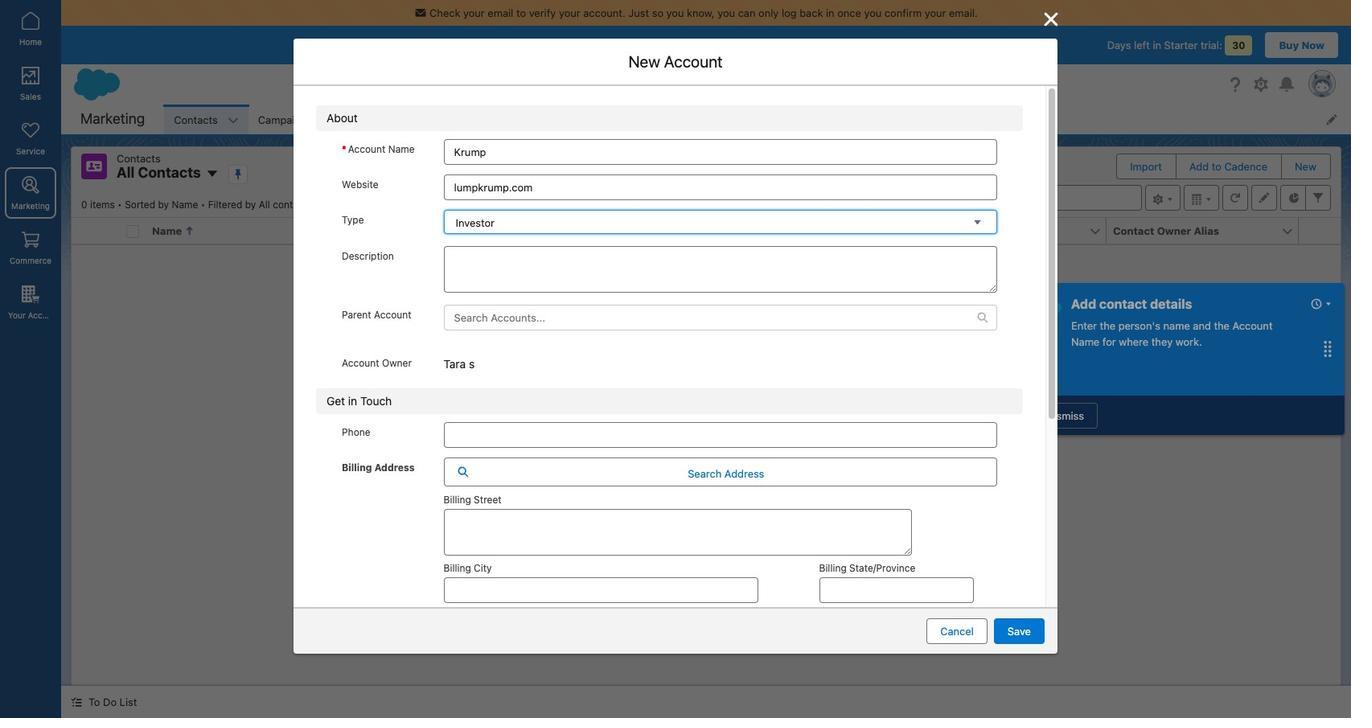Task type: locate. For each thing, give the bounding box(es) containing it.
dismiss
[[1046, 409, 1084, 422]]

campaigns link
[[248, 105, 322, 134]]

contacts list item
[[164, 105, 248, 134]]

more
[[741, 500, 766, 513]]

the right it's
[[632, 500, 648, 513]]

1 horizontal spatial by
[[245, 199, 256, 211]]

address
[[374, 461, 415, 473], [725, 467, 764, 480]]

campaigns
[[258, 113, 313, 126]]

owner left alias
[[1157, 224, 1191, 237]]

segments link
[[343, 105, 411, 134]]

phone down get in touch
[[342, 426, 370, 438]]

1 vertical spatial add
[[1071, 297, 1096, 311]]

first
[[798, 471, 825, 490]]

account name up description
[[344, 224, 420, 237]]

0 horizontal spatial text default image
[[71, 697, 82, 708]]

email element
[[914, 218, 1116, 244]]

2 you from the left
[[718, 6, 735, 19]]

search
[[688, 467, 722, 480]]

you left can
[[718, 6, 735, 19]]

0 horizontal spatial owner
[[382, 357, 412, 369]]

parent
[[342, 309, 371, 321]]

inverse image
[[1041, 10, 1061, 29]]

billing for billing address
[[342, 461, 372, 473]]

0 vertical spatial owner
[[1157, 224, 1191, 237]]

to left the win
[[709, 500, 718, 513]]

•
[[118, 199, 122, 211], [201, 199, 205, 211], [315, 199, 320, 211]]

it's the fastest way to win more deals.
[[615, 500, 798, 513]]

s
[[469, 357, 475, 370]]

2 horizontal spatial to
[[1212, 160, 1222, 173]]

name down sorted
[[152, 224, 182, 237]]

address inside button
[[725, 467, 764, 480]]

add to cadence
[[1189, 160, 1268, 173]]

days left in starter trial: 30
[[1107, 39, 1245, 51]]

to right email
[[516, 6, 526, 19]]

1 horizontal spatial *
[[912, 99, 917, 112]]

* for *
[[342, 143, 346, 155]]

0 horizontal spatial phone
[[342, 426, 370, 438]]

account name element
[[338, 218, 540, 244]]

fastest
[[651, 500, 684, 513]]

account right parent
[[374, 309, 411, 321]]

cell
[[120, 218, 146, 244]]

inverse image
[[1041, 10, 1061, 29]]

contact inside button
[[1113, 224, 1154, 237]]

=
[[921, 99, 928, 112]]

account name inside account name button
[[344, 224, 420, 237]]

by right filtered
[[245, 199, 256, 211]]

billing for billing zip/postal code
[[444, 607, 471, 619]]

the
[[1100, 319, 1116, 332], [1214, 319, 1230, 332], [632, 500, 648, 513]]

buy
[[1279, 39, 1299, 51]]

address down touch
[[374, 461, 415, 473]]

1 vertical spatial text default image
[[71, 697, 82, 708]]

billing left street
[[444, 493, 471, 506]]

list containing contacts
[[164, 105, 1351, 134]]

1 horizontal spatial •
[[201, 199, 205, 211]]

0 vertical spatial to
[[516, 6, 526, 19]]

0 vertical spatial account name
[[348, 143, 415, 155]]

marketing inside marketing link
[[11, 201, 50, 211]]

about left segments
[[310, 124, 342, 138]]

marketing
[[80, 110, 145, 127], [11, 201, 50, 211]]

name down "enter"
[[1071, 335, 1100, 348]]

name up description
[[390, 224, 420, 237]]

• up the name element
[[315, 199, 320, 211]]

new contact
[[624, 52, 715, 71]]

you right so
[[666, 6, 684, 19]]

contact down list view controls image
[[1113, 224, 1154, 237]]

1 horizontal spatial all
[[259, 199, 270, 211]]

Billing City text field
[[444, 577, 758, 603]]

email
[[921, 224, 949, 237]]

contacts link
[[164, 105, 228, 134]]

0
[[81, 199, 87, 211]]

1 vertical spatial account name
[[344, 224, 420, 237]]

your right verify at the top of page
[[559, 6, 580, 19]]

contact
[[659, 52, 715, 71], [1113, 224, 1154, 237]]

add up "select list display" image
[[1189, 160, 1209, 173]]

2 vertical spatial in
[[348, 394, 357, 407]]

2 horizontal spatial your
[[925, 6, 946, 19]]

owner
[[1157, 224, 1191, 237], [382, 357, 412, 369]]

list
[[120, 696, 137, 709]]

owner up touch
[[382, 357, 412, 369]]

commerce
[[10, 256, 52, 265]]

zip/postal
[[474, 607, 519, 619]]

title button
[[530, 218, 705, 244]]

1 horizontal spatial in
[[826, 6, 834, 19]]

contact owner alias element
[[1107, 218, 1308, 244]]

1 vertical spatial all
[[259, 199, 270, 211]]

account name down segments
[[348, 143, 415, 155]]

all
[[117, 164, 135, 181], [259, 199, 270, 211]]

this
[[600, 331, 616, 343]]

0 horizontal spatial by
[[158, 199, 169, 211]]

tara
[[444, 357, 466, 370]]

0 horizontal spatial marketing
[[11, 201, 50, 211]]

buy now
[[1279, 39, 1325, 51]]

new for new contact
[[624, 52, 655, 71]]

about right campaigns
[[327, 111, 358, 125]]

new
[[624, 52, 655, 71], [628, 52, 660, 71], [1295, 160, 1317, 173]]

owner for account
[[382, 357, 412, 369]]

item number element
[[72, 218, 120, 244]]

in right "get"
[[348, 394, 357, 407]]

1 • from the left
[[118, 199, 122, 211]]

to left the cadence
[[1212, 160, 1222, 173]]

* up website
[[342, 143, 346, 155]]

1 vertical spatial phone
[[342, 426, 370, 438]]

0 vertical spatial all
[[117, 164, 135, 181]]

country
[[849, 607, 886, 619]]

about
[[327, 111, 358, 125], [310, 124, 342, 138]]

1 vertical spatial in
[[1153, 39, 1161, 51]]

parent account
[[342, 309, 411, 321]]

0 horizontal spatial *
[[342, 143, 346, 155]]

campaigns list item
[[248, 105, 343, 134]]

add for contact
[[1071, 297, 1096, 311]]

0 horizontal spatial your
[[463, 6, 485, 19]]

0 horizontal spatial •
[[118, 199, 122, 211]]

billing left the city
[[444, 562, 471, 574]]

list view controls image
[[1145, 185, 1181, 211]]

account up description
[[344, 224, 387, 237]]

0 horizontal spatial in
[[348, 394, 357, 407]]

work.
[[1176, 335, 1202, 348]]

0 horizontal spatial address
[[374, 461, 415, 473]]

contacts
[[174, 113, 218, 126], [117, 152, 161, 165], [138, 164, 201, 181]]

marketing up commerce link
[[11, 201, 50, 211]]

1 vertical spatial marketing
[[11, 201, 50, 211]]

2 horizontal spatial in
[[1153, 39, 1161, 51]]

1 vertical spatial to
[[1212, 160, 1222, 173]]

2 your from the left
[[559, 6, 580, 19]]

1 your from the left
[[463, 6, 485, 19]]

you right once
[[864, 6, 882, 19]]

1 you from the left
[[666, 6, 684, 19]]

billing left country
[[819, 607, 847, 619]]

1 horizontal spatial your
[[559, 6, 580, 19]]

select list display image
[[1184, 185, 1219, 211]]

to do list button
[[61, 686, 147, 718]]

* left =
[[912, 99, 917, 112]]

by right sorted
[[158, 199, 169, 211]]

owner inside button
[[1157, 224, 1191, 237]]

billing street
[[444, 493, 502, 506]]

your left email.
[[925, 6, 946, 19]]

new for new account
[[628, 52, 660, 71]]

address for search address
[[725, 467, 764, 480]]

verify
[[529, 6, 556, 19]]

billing down get in touch
[[342, 461, 372, 473]]

0 vertical spatial *
[[912, 99, 917, 112]]

2 horizontal spatial you
[[864, 6, 882, 19]]

contacts
[[273, 199, 312, 211], [733, 471, 794, 490]]

1 horizontal spatial add
[[1189, 160, 1209, 173]]

add contact details enter the person's name and the account name for where they work.
[[1071, 297, 1273, 348]]

in right left
[[1153, 39, 1161, 51]]

your left email
[[463, 6, 485, 19]]

0 horizontal spatial contacts
[[273, 199, 312, 211]]

1 vertical spatial contacts
[[733, 471, 794, 490]]

new inside new button
[[1295, 160, 1317, 173]]

1 vertical spatial contact
[[1113, 224, 1154, 237]]

1 horizontal spatial address
[[725, 467, 764, 480]]

*
[[912, 99, 917, 112], [342, 143, 346, 155]]

1 horizontal spatial text default image
[[977, 312, 988, 323]]

contacts up more
[[733, 471, 794, 490]]

all contacts status
[[81, 199, 322, 211]]

field.
[[619, 331, 642, 343]]

starter
[[1164, 39, 1198, 51]]

1 horizontal spatial marketing
[[80, 110, 145, 127]]

now
[[1302, 39, 1325, 51]]

the right and
[[1214, 319, 1230, 332]]

contact up search... button
[[659, 52, 715, 71]]

None text field
[[436, 353, 1012, 379], [436, 577, 1012, 603], [436, 353, 1012, 379], [436, 577, 1012, 603]]

the up for
[[1100, 319, 1116, 332]]

• left filtered
[[201, 199, 205, 211]]

0 vertical spatial add
[[1189, 160, 1209, 173]]

* for * = required information
[[912, 99, 917, 112]]

add to cadence button
[[1177, 154, 1280, 179]]

marketing up 'all contacts'
[[80, 110, 145, 127]]

to
[[88, 696, 100, 709]]

account name
[[348, 143, 415, 155], [344, 224, 420, 237]]

0 vertical spatial phone
[[729, 224, 761, 237]]

1 horizontal spatial phone
[[729, 224, 761, 237]]

name inside the add contact details enter the person's name and the account name for where they work.
[[1071, 335, 1100, 348]]

account up get in touch
[[342, 357, 379, 369]]

list item
[[500, 105, 558, 134], [558, 105, 640, 134]]

account inside the add contact details enter the person's name and the account name for where they work.
[[1233, 319, 1273, 332]]

add inside the add contact details enter the person's name and the account name for where they work.
[[1071, 297, 1096, 311]]

1 horizontal spatial you
[[718, 6, 735, 19]]

items
[[90, 199, 115, 211]]

0 horizontal spatial all
[[117, 164, 135, 181]]

contact owner alias button
[[1107, 218, 1281, 244]]

address up more
[[725, 467, 764, 480]]

1 vertical spatial *
[[342, 143, 346, 155]]

all up sorted
[[117, 164, 135, 181]]

billing for billing state/province
[[819, 562, 847, 574]]

contacts up the name element
[[273, 199, 312, 211]]

account name button
[[338, 218, 512, 244]]

code
[[522, 607, 546, 619]]

billing left zip/postal
[[444, 607, 471, 619]]

1 horizontal spatial owner
[[1157, 224, 1191, 237]]

2 horizontal spatial •
[[315, 199, 320, 211]]

billing up billing country
[[819, 562, 847, 574]]

2 list item from the left
[[558, 105, 640, 134]]

buy now button
[[1265, 32, 1338, 58]]

1 horizontal spatial to
[[709, 500, 718, 513]]

add up "enter"
[[1071, 297, 1096, 311]]

list
[[164, 105, 1351, 134]]

billing
[[342, 461, 372, 473], [444, 493, 471, 506], [444, 562, 471, 574], [819, 562, 847, 574], [444, 607, 471, 619], [819, 607, 847, 619]]

0 horizontal spatial the
[[632, 500, 648, 513]]

First Name text field
[[436, 228, 1012, 253]]

billing for billing city
[[444, 562, 471, 574]]

in right back
[[826, 6, 834, 19]]

to
[[516, 6, 526, 19], [1212, 160, 1222, 173], [709, 500, 718, 513]]

1 horizontal spatial contacts
[[733, 471, 794, 490]]

name
[[1163, 319, 1190, 332]]

cancel button
[[927, 618, 987, 644]]

• right items
[[118, 199, 122, 211]]

0 vertical spatial text default image
[[977, 312, 988, 323]]

phone up the description text box
[[729, 224, 761, 237]]

item number image
[[72, 218, 120, 244]]

0 horizontal spatial add
[[1071, 297, 1096, 311]]

account right and
[[1233, 319, 1273, 332]]

1 vertical spatial owner
[[382, 357, 412, 369]]

0 horizontal spatial to
[[516, 6, 526, 19]]

add inside button
[[1189, 160, 1209, 173]]

2 vertical spatial to
[[709, 500, 718, 513]]

1 horizontal spatial contact
[[1113, 224, 1154, 237]]

save button
[[994, 618, 1045, 644]]

None text field
[[444, 139, 997, 165], [436, 424, 1012, 464], [436, 542, 1012, 567], [444, 139, 997, 165], [436, 424, 1012, 464], [436, 542, 1012, 567]]

all up the name element
[[259, 199, 270, 211]]

your account link
[[5, 277, 60, 328]]

0 horizontal spatial contact
[[659, 52, 715, 71]]

name inside button
[[152, 224, 182, 237]]

email.
[[949, 6, 978, 19]]

commerce link
[[5, 222, 56, 273]]

0 vertical spatial contacts
[[273, 199, 312, 211]]

text default image
[[977, 312, 988, 323], [71, 697, 82, 708]]

0 horizontal spatial you
[[666, 6, 684, 19]]

sales
[[20, 92, 41, 101]]

know,
[[687, 6, 715, 19]]

investor
[[456, 216, 495, 229]]



Task type: describe. For each thing, give the bounding box(es) containing it.
2 • from the left
[[201, 199, 205, 211]]

billing for billing street
[[444, 493, 471, 506]]

city
[[474, 562, 492, 574]]

sales link
[[5, 58, 56, 109]]

billing city
[[444, 562, 492, 574]]

so
[[652, 6, 664, 19]]

owner for contact
[[1157, 224, 1191, 237]]

details
[[1150, 297, 1192, 311]]

Billing State/Province text field
[[819, 577, 974, 603]]

to inside status
[[709, 500, 718, 513]]

your account
[[8, 310, 60, 320]]

they
[[1151, 335, 1173, 348]]

to inside button
[[1212, 160, 1222, 173]]

search address button
[[444, 457, 997, 486]]

way
[[687, 500, 706, 513]]

required
[[931, 99, 974, 112]]

1 horizontal spatial the
[[1100, 319, 1116, 332]]

phone inside 'phone' button
[[729, 224, 761, 237]]

enter
[[1071, 319, 1097, 332]]

account down segments
[[348, 143, 386, 155]]

investor button
[[444, 210, 997, 234]]

information
[[977, 99, 1033, 112]]

contacts inside list item
[[174, 113, 218, 126]]

billing state/province
[[819, 562, 916, 574]]

all contacts|contacts|list view element
[[71, 146, 1341, 686]]

2 by from the left
[[245, 199, 256, 211]]

name left filtered
[[172, 199, 198, 211]]

address for billing address
[[374, 461, 415, 473]]

description
[[342, 250, 394, 262]]

all contacts
[[117, 164, 201, 181]]

top sellers add their contacts first
[[587, 471, 825, 490]]

win
[[721, 500, 738, 513]]

name down segments list item
[[388, 143, 415, 155]]

title
[[536, 224, 560, 237]]

account right your
[[28, 310, 60, 320]]

once
[[837, 6, 861, 19]]

person's
[[1118, 319, 1161, 332]]

* = required information
[[912, 99, 1033, 112]]

alias
[[1194, 224, 1219, 237]]

billing address
[[342, 461, 415, 473]]

1 list item from the left
[[500, 105, 558, 134]]

email button
[[914, 218, 1089, 244]]

0 vertical spatial in
[[826, 6, 834, 19]]

add for to
[[1189, 160, 1209, 173]]

get
[[327, 394, 345, 407]]

cell inside all contacts|contacts|list view "element"
[[120, 218, 146, 244]]

search... button
[[568, 72, 889, 97]]

name element
[[146, 218, 347, 244]]

only
[[758, 6, 779, 19]]

can
[[738, 6, 756, 19]]

sorted
[[125, 199, 155, 211]]

account inside button
[[344, 224, 387, 237]]

name button
[[146, 218, 320, 244]]

3 • from the left
[[315, 199, 320, 211]]

home
[[19, 37, 42, 47]]

left
[[1134, 39, 1150, 51]]

contact
[[1099, 297, 1147, 311]]

new account
[[628, 52, 723, 71]]

0 vertical spatial marketing
[[80, 110, 145, 127]]

website
[[342, 179, 379, 191]]

3 your from the left
[[925, 6, 946, 19]]

contacts inside status
[[733, 471, 794, 490]]

3 you from the left
[[864, 6, 882, 19]]

save
[[1008, 625, 1031, 638]]

account.
[[583, 6, 626, 19]]

your
[[8, 310, 26, 320]]

deals.
[[769, 500, 798, 513]]

text default image inside to do list "button"
[[71, 697, 82, 708]]

touch
[[360, 394, 392, 407]]

log
[[782, 6, 797, 19]]

segments
[[353, 113, 402, 126]]

street
[[474, 493, 502, 506]]

segments list item
[[343, 105, 432, 134]]

0 vertical spatial contact
[[659, 52, 715, 71]]

Search All Contacts list view. search field
[[949, 185, 1142, 211]]

type
[[342, 214, 364, 226]]

billing for billing country
[[819, 607, 847, 619]]

* text field
[[436, 269, 1012, 294]]

Description text field
[[444, 246, 997, 293]]

email
[[488, 6, 513, 19]]

account up search... button
[[664, 52, 723, 71]]

30
[[1232, 39, 1245, 51]]

top
[[587, 471, 613, 490]]

and
[[1193, 319, 1211, 332]]

2 horizontal spatial the
[[1214, 319, 1230, 332]]

name inside button
[[390, 224, 420, 237]]

where
[[1119, 335, 1149, 348]]

Phone telephone field
[[444, 422, 997, 448]]

action image
[[1299, 218, 1341, 244]]

filtered
[[208, 199, 242, 211]]

1 by from the left
[[158, 199, 169, 211]]

phone element
[[722, 218, 924, 244]]

title element
[[530, 218, 732, 244]]

the inside status
[[632, 500, 648, 513]]

home link
[[5, 3, 56, 55]]

sellers
[[617, 471, 663, 490]]

to do list
[[88, 696, 137, 709]]

Billing Street text field
[[444, 509, 912, 555]]

phone button
[[722, 218, 897, 244]]

check your email to verify your account. just so you know, you can only log back in once you confirm your email.
[[430, 6, 978, 19]]

state/province
[[849, 562, 916, 574]]

action element
[[1299, 218, 1341, 244]]

import
[[1130, 160, 1162, 173]]

search...
[[599, 78, 642, 91]]

it's
[[615, 500, 629, 513]]

tara s
[[444, 357, 475, 370]]

Parent Account text field
[[444, 306, 977, 330]]

dismiss button
[[1033, 403, 1098, 429]]

complete
[[553, 331, 597, 343]]

days
[[1107, 39, 1131, 51]]

just
[[628, 6, 649, 19]]

cancel
[[940, 625, 974, 638]]

top sellers add their contacts first status
[[587, 356, 825, 547]]

account owner
[[342, 357, 412, 369]]

Website url field
[[444, 175, 997, 200]]

confirm
[[885, 6, 922, 19]]

marketing link
[[5, 167, 56, 219]]

search address
[[688, 467, 764, 480]]



Task type: vqa. For each thing, say whether or not it's contained in the screenshot.
Email element
yes



